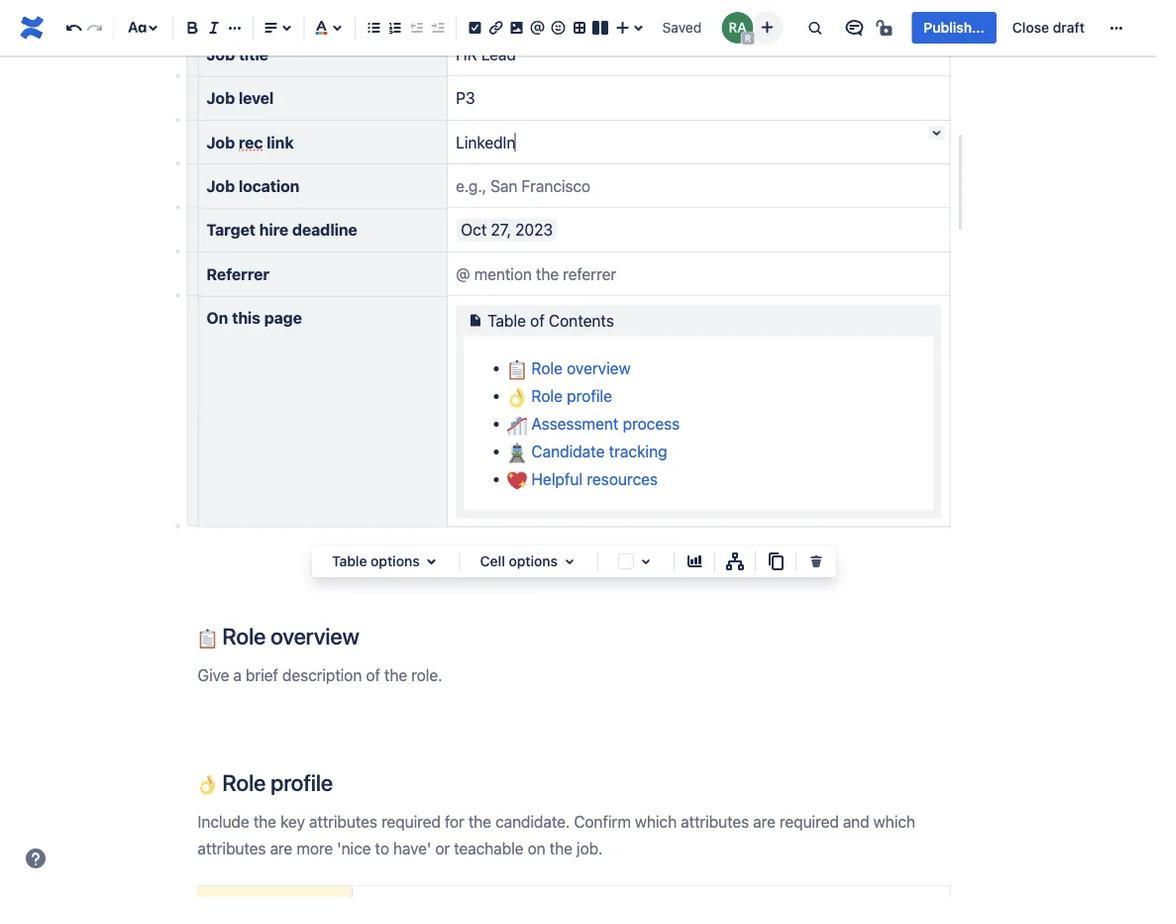 Task type: vqa. For each thing, say whether or not it's contained in the screenshot.
Content
no



Task type: describe. For each thing, give the bounding box(es) containing it.
2023
[[515, 221, 553, 239]]

target
[[207, 221, 256, 239]]

:tram: image
[[508, 443, 527, 463]]

link
[[267, 133, 294, 151]]

job for job location
[[207, 177, 235, 195]]

0 vertical spatial role overview
[[527, 359, 631, 378]]

table of contents
[[488, 311, 614, 330]]

rec
[[239, 133, 263, 151]]

italic ⌘i image
[[202, 16, 226, 40]]

mention image
[[526, 16, 550, 40]]

27,
[[491, 221, 511, 239]]

target hire deadline
[[207, 221, 357, 239]]

1 vertical spatial profile
[[271, 769, 333, 796]]

hr lead
[[456, 45, 516, 63]]

text styles image
[[126, 16, 149, 40]]

hire
[[259, 221, 289, 239]]

1 vertical spatial role overview
[[218, 623, 359, 650]]

level
[[239, 89, 274, 107]]

1 vertical spatial overview
[[271, 623, 359, 650]]

lead
[[481, 45, 516, 63]]

0 horizontal spatial role profile
[[218, 769, 333, 796]]

editable content region
[[166, 0, 983, 899]]

copy image
[[764, 550, 788, 574]]

process
[[623, 414, 680, 433]]

tracking
[[609, 442, 667, 461]]

publish...
[[924, 19, 985, 36]]

title
[[239, 45, 269, 63]]

emoji image
[[547, 16, 571, 40]]

oct 27, 2023
[[461, 221, 553, 239]]

assessment
[[532, 414, 619, 433]]

job title
[[207, 45, 269, 63]]

location
[[239, 177, 300, 195]]

more image
[[1105, 16, 1129, 40]]

help image
[[24, 847, 48, 871]]

role profile link
[[508, 386, 612, 408]]

more formatting image
[[223, 16, 247, 40]]

table options button
[[320, 550, 452, 574]]

comment icon image
[[843, 16, 867, 40]]

table of contents image
[[464, 309, 488, 332]]

layouts image
[[589, 16, 612, 40]]

table options
[[332, 553, 420, 570]]

candidate
[[532, 442, 605, 461]]

assessment process link
[[508, 414, 680, 435]]

deadline
[[292, 221, 357, 239]]

add image, video, or file image
[[505, 16, 529, 40]]

job level
[[207, 89, 274, 107]]

link image
[[484, 16, 508, 40]]

helpful resources link
[[508, 470, 658, 491]]

job rec link
[[207, 133, 294, 151]]

options for table options
[[371, 553, 420, 570]]

this
[[232, 309, 261, 328]]

ruby anderson image
[[722, 12, 754, 44]]

job for job rec link
[[207, 133, 235, 151]]

confluence image
[[16, 12, 48, 44]]

job for job level
[[207, 89, 235, 107]]

cell options
[[480, 553, 558, 570]]

oct
[[461, 221, 487, 239]]

:ok_hand: image
[[508, 388, 527, 408]]

find and replace image
[[803, 16, 827, 40]]

action item image
[[463, 16, 487, 40]]

referrer
[[207, 265, 270, 283]]

on this page
[[207, 309, 302, 328]]

close draft
[[1013, 19, 1085, 36]]

page
[[264, 309, 302, 328]]

p3
[[456, 89, 475, 107]]



Task type: locate. For each thing, give the bounding box(es) containing it.
0 horizontal spatial options
[[371, 553, 420, 570]]

options left cell
[[371, 553, 420, 570]]

overview up role profile link
[[567, 359, 631, 378]]

1 options from the left
[[371, 553, 420, 570]]

0 horizontal spatial table
[[332, 553, 367, 570]]

assessment process
[[527, 414, 680, 433]]

:roller_coaster: image
[[508, 415, 527, 435]]

table inside 'popup button'
[[332, 553, 367, 570]]

role profile
[[527, 386, 612, 405], [218, 769, 333, 796]]

role overview link
[[508, 359, 631, 380]]

expand dropdown menu image
[[420, 550, 444, 574]]

0 horizontal spatial profile
[[271, 769, 333, 796]]

table
[[488, 311, 526, 330], [332, 553, 367, 570]]

0 vertical spatial profile
[[567, 386, 612, 405]]

draft
[[1053, 19, 1085, 36]]

on
[[207, 309, 228, 328]]

job left rec on the top of page
[[207, 133, 235, 151]]

indent tab image
[[425, 16, 449, 40]]

job left the level
[[207, 89, 235, 107]]

profile inside role profile link
[[567, 386, 612, 405]]

chart image
[[683, 550, 707, 574]]

publish... button
[[912, 12, 997, 44]]

job down italic ⌘i image at top left
[[207, 45, 235, 63]]

confluence image
[[16, 12, 48, 44]]

role overview
[[527, 359, 631, 378], [218, 623, 359, 650]]

numbered list ⌘⇧7 image
[[383, 16, 407, 40]]

1 horizontal spatial role profile
[[527, 386, 612, 405]]

manage connected data image
[[723, 550, 747, 574]]

helpful
[[532, 470, 583, 489]]

expand dropdown menu image
[[558, 550, 582, 574]]

:sparkling_heart: image
[[508, 471, 527, 491], [508, 471, 527, 491]]

invite to edit image
[[756, 15, 779, 39]]

candidate tracking
[[527, 442, 667, 461]]

:clipboard: image
[[198, 629, 218, 649], [198, 629, 218, 649]]

resources
[[587, 470, 658, 489]]

:ok_hand: image
[[508, 388, 527, 408], [198, 775, 218, 795], [198, 775, 218, 795]]

1 horizontal spatial options
[[509, 553, 558, 570]]

0 vertical spatial role profile
[[527, 386, 612, 405]]

options inside 'popup button'
[[371, 553, 420, 570]]

redo ⌘⇧z image
[[83, 16, 106, 40]]

profile
[[567, 386, 612, 405], [271, 769, 333, 796]]

outdent ⇧tab image
[[404, 16, 428, 40]]

0 horizontal spatial role overview
[[218, 623, 359, 650]]

table left expand dropdown menu icon
[[332, 553, 367, 570]]

candidate tracking link
[[508, 442, 667, 463]]

options right cell
[[509, 553, 558, 570]]

:ok_hand: image inside role profile link
[[508, 388, 527, 408]]

table image
[[568, 16, 591, 40]]

options
[[371, 553, 420, 570], [509, 553, 558, 570]]

2 job from the top
[[207, 89, 235, 107]]

cell background image
[[634, 550, 658, 574]]

role
[[532, 359, 563, 378], [532, 386, 563, 405], [222, 623, 266, 650], [222, 769, 266, 796]]

cell
[[480, 553, 505, 570]]

:tram: image
[[508, 443, 527, 463]]

4 job from the top
[[207, 177, 235, 195]]

bullet list ⌘⇧8 image
[[362, 16, 386, 40]]

no restrictions image
[[874, 16, 898, 40]]

job for job title
[[207, 45, 235, 63]]

close
[[1013, 19, 1050, 36]]

linkedin
[[456, 133, 516, 151]]

0 vertical spatial table
[[488, 311, 526, 330]]

1 horizontal spatial overview
[[567, 359, 631, 378]]

3 job from the top
[[207, 133, 235, 151]]

2 options from the left
[[509, 553, 558, 570]]

1 vertical spatial role profile
[[218, 769, 333, 796]]

saved
[[663, 19, 702, 36]]

1 vertical spatial table
[[332, 553, 367, 570]]

undo ⌘z image
[[62, 16, 86, 40]]

bold ⌘b image
[[181, 16, 205, 40]]

1 job from the top
[[207, 45, 235, 63]]

0 horizontal spatial overview
[[271, 623, 359, 650]]

job
[[207, 45, 235, 63], [207, 89, 235, 107], [207, 133, 235, 151], [207, 177, 235, 195]]

1 horizontal spatial table
[[488, 311, 526, 330]]

remove image
[[805, 550, 828, 574]]

job up target
[[207, 177, 235, 195]]

align left image
[[259, 16, 283, 40]]

cell options button
[[468, 550, 590, 574]]

hr
[[456, 45, 477, 63]]

table left of
[[488, 311, 526, 330]]

options inside "popup button"
[[509, 553, 558, 570]]

table for table options
[[332, 553, 367, 570]]

contents
[[549, 311, 614, 330]]

table for table of contents
[[488, 311, 526, 330]]

options for cell options
[[509, 553, 558, 570]]

close draft button
[[1001, 12, 1097, 44]]

job location
[[207, 177, 300, 195]]

1 horizontal spatial role overview
[[527, 359, 631, 378]]

overview
[[567, 359, 631, 378], [271, 623, 359, 650]]

:clipboard: image
[[508, 360, 527, 380], [508, 360, 527, 380]]

helpful resources
[[527, 470, 658, 489]]

0 vertical spatial overview
[[567, 359, 631, 378]]

of
[[530, 311, 545, 330]]

overview down the table options
[[271, 623, 359, 650]]

1 horizontal spatial profile
[[567, 386, 612, 405]]

:roller_coaster: image
[[508, 415, 527, 435]]



